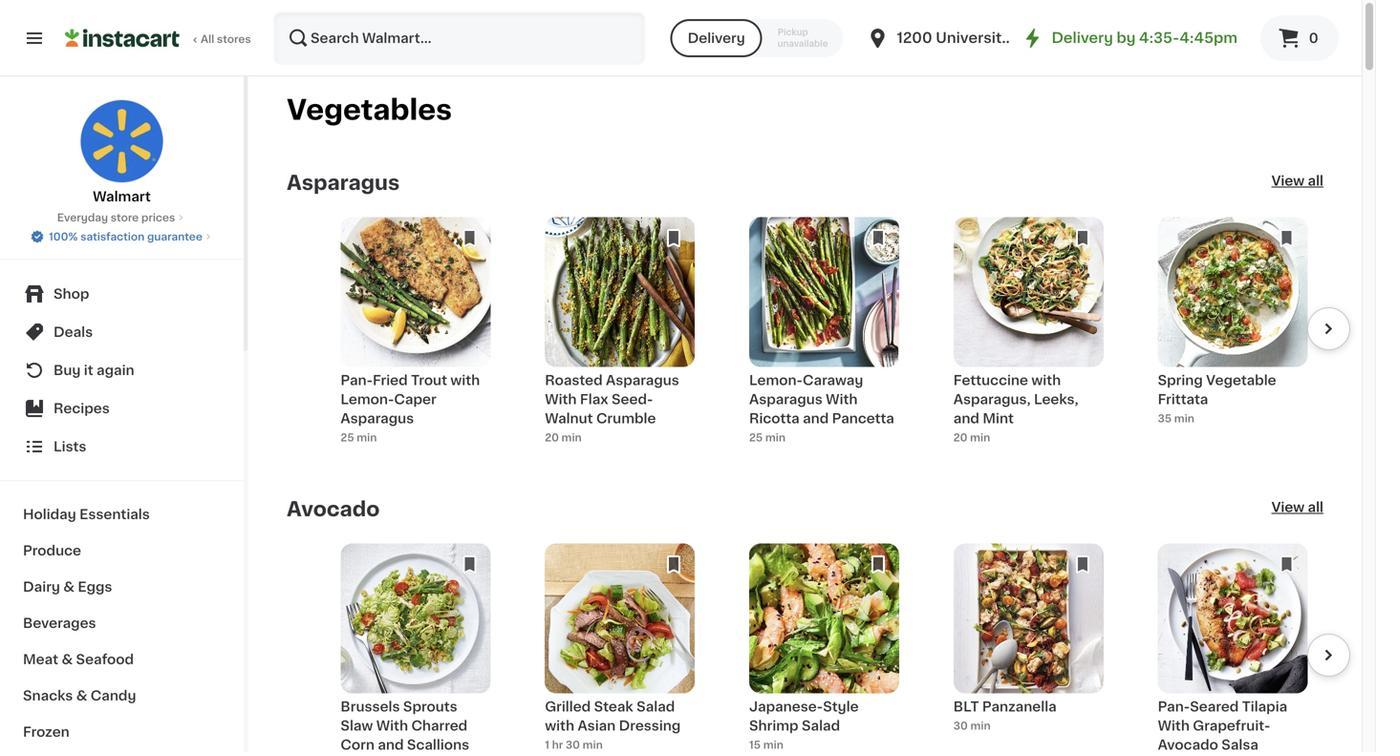 Task type: vqa. For each thing, say whether or not it's contained in the screenshot.


Task type: describe. For each thing, give the bounding box(es) containing it.
hr
[[552, 741, 563, 751]]

frozen
[[23, 726, 70, 740]]

produce link
[[11, 533, 232, 570]]

charred
[[411, 720, 467, 733]]

japanese-style shrimp salad
[[749, 701, 859, 733]]

crumble
[[596, 412, 656, 426]]

essentials
[[79, 508, 150, 522]]

lists
[[54, 441, 86, 454]]

25 min for lemon-caraway asparagus with ricotta and pancetta
[[749, 433, 785, 443]]

min for japanese-style shrimp salad
[[763, 741, 783, 751]]

seafood
[[76, 654, 134, 667]]

ave
[[1014, 31, 1042, 45]]

stores
[[217, 34, 251, 44]]

grilled
[[545, 701, 591, 714]]

frittata
[[1158, 393, 1208, 407]]

seed-
[[612, 393, 653, 407]]

recipe card group containing blt panzanella
[[953, 544, 1103, 753]]

0
[[1309, 32, 1318, 45]]

1200 university ave
[[897, 31, 1042, 45]]

sprouts
[[403, 701, 457, 714]]

100% satisfaction guarantee button
[[30, 226, 214, 245]]

frozen link
[[11, 715, 232, 751]]

shop
[[54, 288, 89, 301]]

panzanella
[[982, 701, 1057, 714]]

recipe card group containing lemon-caraway asparagus with ricotta and pancetta
[[749, 217, 899, 452]]

steak
[[594, 701, 633, 714]]

roasted asparagus with flax seed- walnut crumble
[[545, 374, 679, 426]]

holiday essentials link
[[11, 497, 232, 533]]

view for asparagus
[[1271, 174, 1305, 188]]

holiday essentials
[[23, 508, 150, 522]]

with for pan-seared tilapia with grapefruit- avocado salsa
[[1158, 720, 1190, 733]]

all
[[201, 34, 214, 44]]

1 hr 30 min
[[545, 741, 603, 751]]

min for fettuccine with asparagus, leeks, and mint
[[970, 433, 990, 443]]

recipe card group containing brussels sprouts slaw with charred corn and scallions
[[341, 544, 491, 753]]

instacart logo image
[[65, 27, 180, 50]]

by
[[1117, 31, 1136, 45]]

delivery by 4:35-4:45pm
[[1052, 31, 1237, 45]]

walmart link
[[80, 99, 164, 206]]

vegetable
[[1206, 374, 1276, 387]]

and inside "lemon-caraway asparagus with ricotta and pancetta"
[[803, 412, 829, 426]]

caper
[[394, 393, 436, 407]]

0 horizontal spatial avocado
[[287, 500, 380, 520]]

service type group
[[670, 19, 843, 57]]

dressing
[[619, 720, 681, 733]]

0 vertical spatial 30
[[953, 721, 968, 732]]

all stores link
[[65, 11, 252, 65]]

roasted
[[545, 374, 603, 387]]

scallions
[[407, 739, 469, 752]]

pan-seared tilapia with grapefruit- avocado salsa link
[[1158, 544, 1308, 753]]

fried
[[373, 374, 408, 387]]

caraway
[[803, 374, 863, 387]]

brussels sprouts slaw with charred corn and scallions
[[341, 701, 469, 752]]

blt panzanella
[[953, 701, 1057, 714]]

delivery for delivery
[[688, 32, 745, 45]]

corn
[[341, 739, 375, 752]]

35 min
[[1158, 414, 1194, 424]]

style
[[823, 701, 859, 714]]

buy it again link
[[11, 352, 232, 390]]

item carousel region for asparagus
[[287, 217, 1350, 452]]

with for pan-fried trout with lemon-caper asparagus
[[450, 374, 480, 387]]

deals link
[[11, 313, 232, 352]]

15
[[749, 741, 761, 751]]

dairy & eggs link
[[11, 570, 232, 606]]

salsa
[[1222, 739, 1258, 752]]

all for avocado
[[1308, 501, 1323, 515]]

view all link for asparagus
[[1271, 171, 1323, 194]]

lemon- inside "lemon-caraway asparagus with ricotta and pancetta"
[[749, 374, 803, 387]]

25 min for pan-fried trout with lemon-caper asparagus
[[341, 433, 377, 443]]

deals
[[54, 326, 93, 339]]

recipes
[[54, 402, 110, 416]]

vegetables
[[287, 96, 452, 124]]

dairy
[[23, 581, 60, 594]]

lemon-caraway asparagus with ricotta and pancetta
[[749, 374, 894, 426]]

asparagus inside pan-fried trout with lemon-caper asparagus
[[341, 412, 414, 426]]

recipe card group containing japanese-style shrimp salad
[[749, 544, 899, 753]]

guarantee
[[147, 232, 202, 242]]

meat & seafood link
[[11, 642, 232, 678]]

pan-seared tilapia with grapefruit- avocado salsa
[[1158, 701, 1287, 752]]

shrimp
[[749, 720, 798, 733]]

buy it again
[[54, 364, 134, 377]]

it
[[84, 364, 93, 377]]

delivery for delivery by 4:35-4:45pm
[[1052, 31, 1113, 45]]

recipes link
[[11, 390, 232, 428]]

mint
[[983, 412, 1014, 426]]

grapefruit-
[[1193, 720, 1270, 733]]

pancetta
[[832, 412, 894, 426]]

fettuccine
[[953, 374, 1028, 387]]

min for pan-fried trout with lemon-caper asparagus
[[357, 433, 377, 443]]

pan- for fried
[[341, 374, 373, 387]]

1200 university ave button
[[866, 11, 1042, 65]]

1200
[[897, 31, 932, 45]]

100% satisfaction guarantee
[[49, 232, 202, 242]]

leeks,
[[1034, 393, 1078, 407]]

snacks
[[23, 690, 73, 703]]

pan- for seared
[[1158, 701, 1190, 714]]

trout
[[411, 374, 447, 387]]

fettuccine with asparagus, leeks, and mint
[[953, 374, 1078, 426]]

blt
[[953, 701, 979, 714]]

brussels sprouts slaw with charred corn and scallions link
[[341, 544, 491, 753]]

min down asian
[[582, 741, 603, 751]]

slaw
[[341, 720, 373, 733]]

4:35-
[[1139, 31, 1180, 45]]

eggs
[[78, 581, 112, 594]]

min for lemon-caraway asparagus with ricotta and pancetta
[[765, 433, 785, 443]]

min for roasted asparagus with flax seed- walnut crumble
[[561, 433, 582, 443]]

all for asparagus
[[1308, 174, 1323, 188]]



Task type: locate. For each thing, give the bounding box(es) containing it.
1 vertical spatial salad
[[802, 720, 840, 733]]

min down pan-fried trout with lemon-caper asparagus
[[357, 433, 377, 443]]

0 horizontal spatial 25 min
[[341, 433, 377, 443]]

1 vertical spatial all
[[1308, 501, 1323, 515]]

25 for lemon-caraway asparagus with ricotta and pancetta
[[749, 433, 763, 443]]

1 all from the top
[[1308, 174, 1323, 188]]

1 item carousel region from the top
[[287, 217, 1350, 452]]

snacks & candy
[[23, 690, 136, 703]]

with for grilled steak salad with asian dressing
[[545, 720, 574, 733]]

2 20 min from the left
[[953, 433, 990, 443]]

asparagus down vegetables
[[287, 173, 400, 193]]

20
[[545, 433, 559, 443], [953, 433, 968, 443]]

0 horizontal spatial 30
[[566, 741, 580, 751]]

25 down pan-fried trout with lemon-caper asparagus
[[341, 433, 354, 443]]

delivery button
[[670, 19, 762, 57]]

0 horizontal spatial pan-
[[341, 374, 373, 387]]

2 all from the top
[[1308, 501, 1323, 515]]

ricotta
[[749, 412, 800, 426]]

item carousel region for avocado
[[287, 544, 1350, 753]]

and inside brussels sprouts slaw with charred corn and scallions
[[378, 739, 404, 752]]

25 min down 'ricotta'
[[749, 433, 785, 443]]

& for dairy
[[63, 581, 75, 594]]

& left candy
[[76, 690, 87, 703]]

100%
[[49, 232, 78, 242]]

0 horizontal spatial 20 min
[[545, 433, 582, 443]]

recipe card group containing pan-fried trout with lemon-caper asparagus
[[341, 217, 491, 452]]

spring vegetable frittata
[[1158, 374, 1276, 407]]

with inside fettuccine with asparagus, leeks, and mint
[[1031, 374, 1061, 387]]

2 vertical spatial &
[[76, 690, 87, 703]]

0 vertical spatial &
[[63, 581, 75, 594]]

1 horizontal spatial lemon-
[[749, 374, 803, 387]]

store
[[111, 213, 139, 223]]

min for spring vegetable frittata
[[1174, 414, 1194, 424]]

lemon- inside pan-fried trout with lemon-caper asparagus
[[341, 393, 394, 407]]

asparagus inside roasted asparagus with flax seed- walnut crumble
[[606, 374, 679, 387]]

lemon- up 'ricotta'
[[749, 374, 803, 387]]

1 horizontal spatial salad
[[802, 720, 840, 733]]

0 vertical spatial view all link
[[1271, 171, 1323, 194]]

avocado
[[287, 500, 380, 520], [1158, 739, 1218, 752]]

salad up dressing
[[637, 701, 675, 714]]

0 vertical spatial view
[[1271, 174, 1305, 188]]

min down walnut
[[561, 433, 582, 443]]

asparagus,
[[953, 393, 1031, 407]]

asparagus down fried
[[341, 412, 414, 426]]

1 20 from the left
[[545, 433, 559, 443]]

walnut
[[545, 412, 593, 426]]

20 for roasted asparagus with flax seed- walnut crumble
[[545, 433, 559, 443]]

lists link
[[11, 428, 232, 466]]

0 vertical spatial avocado
[[287, 500, 380, 520]]

with left the grapefruit-
[[1158, 720, 1190, 733]]

with inside the grilled steak salad with asian dressing
[[545, 720, 574, 733]]

20 min down mint
[[953, 433, 990, 443]]

recipe card group containing roasted asparagus with flax seed- walnut crumble
[[545, 217, 695, 452]]

recipe card group containing fettuccine with asparagus, leeks, and mint
[[953, 217, 1103, 452]]

0 horizontal spatial 20
[[545, 433, 559, 443]]

1 horizontal spatial and
[[803, 412, 829, 426]]

everyday store prices
[[57, 213, 175, 223]]

min for blt panzanella
[[970, 721, 991, 732]]

35
[[1158, 414, 1172, 424]]

with
[[450, 374, 480, 387], [1031, 374, 1061, 387], [545, 720, 574, 733]]

& right meat at the bottom
[[62, 654, 73, 667]]

shop link
[[11, 275, 232, 313]]

1 horizontal spatial avocado
[[1158, 739, 1218, 752]]

0 vertical spatial salad
[[637, 701, 675, 714]]

flax
[[580, 393, 608, 407]]

recipe card group containing grilled steak salad with asian dressing
[[545, 544, 695, 753]]

20 min down walnut
[[545, 433, 582, 443]]

brussels
[[341, 701, 400, 714]]

0 vertical spatial item carousel region
[[287, 217, 1350, 452]]

view for avocado
[[1271, 501, 1305, 515]]

salad inside the grilled steak salad with asian dressing
[[637, 701, 675, 714]]

recipe card group containing spring vegetable frittata
[[1158, 217, 1308, 452]]

0 horizontal spatial and
[[378, 739, 404, 752]]

pan- inside pan-seared tilapia with grapefruit- avocado salsa
[[1158, 701, 1190, 714]]

2 view all link from the top
[[1271, 498, 1323, 521]]

30 right "hr"
[[566, 741, 580, 751]]

0 vertical spatial lemon-
[[749, 374, 803, 387]]

salad down style
[[802, 720, 840, 733]]

& for snacks
[[76, 690, 87, 703]]

salad
[[637, 701, 675, 714], [802, 720, 840, 733]]

all
[[1308, 174, 1323, 188], [1308, 501, 1323, 515]]

0 vertical spatial view all
[[1271, 174, 1323, 188]]

25 min
[[341, 433, 377, 443], [749, 433, 785, 443]]

and right corn
[[378, 739, 404, 752]]

with inside pan-seared tilapia with grapefruit- avocado salsa
[[1158, 720, 1190, 733]]

0 horizontal spatial delivery
[[688, 32, 745, 45]]

1 vertical spatial view all
[[1271, 501, 1323, 515]]

2 25 min from the left
[[749, 433, 785, 443]]

1 horizontal spatial 30
[[953, 721, 968, 732]]

20 min
[[545, 433, 582, 443], [953, 433, 990, 443]]

and right 'ricotta'
[[803, 412, 829, 426]]

1 vertical spatial &
[[62, 654, 73, 667]]

1 view all link from the top
[[1271, 171, 1323, 194]]

prices
[[141, 213, 175, 223]]

buy
[[54, 364, 81, 377]]

0 vertical spatial pan-
[[341, 374, 373, 387]]

with up "hr"
[[545, 720, 574, 733]]

view all link for avocado
[[1271, 498, 1323, 521]]

0 horizontal spatial salad
[[637, 701, 675, 714]]

1 vertical spatial item carousel region
[[287, 544, 1350, 753]]

with for lemon-caraway asparagus with ricotta and pancetta
[[826, 393, 858, 407]]

delivery by 4:35-4:45pm link
[[1021, 27, 1237, 50]]

2 item carousel region from the top
[[287, 544, 1350, 753]]

1 25 min from the left
[[341, 433, 377, 443]]

30 min
[[953, 721, 991, 732]]

view all link
[[1271, 171, 1323, 194], [1271, 498, 1323, 521]]

min right 15
[[763, 741, 783, 751]]

1 horizontal spatial 20
[[953, 433, 968, 443]]

& left 'eggs'
[[63, 581, 75, 594]]

satisfaction
[[80, 232, 145, 242]]

grilled steak salad with asian dressing
[[545, 701, 681, 733]]

1 25 from the left
[[341, 433, 354, 443]]

with for brussels sprouts slaw with charred corn and scallions
[[376, 720, 408, 733]]

1 vertical spatial lemon-
[[341, 393, 394, 407]]

with up walnut
[[545, 393, 577, 407]]

1 view from the top
[[1271, 174, 1305, 188]]

walmart logo image
[[80, 99, 164, 183]]

4:45pm
[[1180, 31, 1237, 45]]

produce
[[23, 545, 81, 558]]

1 horizontal spatial 20 min
[[953, 433, 990, 443]]

None search field
[[273, 11, 646, 65]]

salad inside the japanese-style shrimp salad
[[802, 720, 840, 733]]

1 vertical spatial avocado
[[1158, 739, 1218, 752]]

20 min for walnut
[[545, 433, 582, 443]]

1 horizontal spatial with
[[545, 720, 574, 733]]

meat
[[23, 654, 58, 667]]

pan-
[[341, 374, 373, 387], [1158, 701, 1190, 714]]

1 horizontal spatial delivery
[[1052, 31, 1113, 45]]

and inside fettuccine with asparagus, leeks, and mint
[[953, 412, 979, 426]]

1 view all from the top
[[1271, 174, 1323, 188]]

with up leeks,
[[1031, 374, 1061, 387]]

snacks & candy link
[[11, 678, 232, 715]]

asparagus inside "lemon-caraway asparagus with ricotta and pancetta"
[[749, 393, 823, 407]]

20 for fettuccine with asparagus, leeks, and mint
[[953, 433, 968, 443]]

again
[[97, 364, 134, 377]]

with right trout
[[450, 374, 480, 387]]

view all
[[1271, 174, 1323, 188], [1271, 501, 1323, 515]]

view all for asparagus
[[1271, 174, 1323, 188]]

pan-fried trout with lemon-caper asparagus
[[341, 374, 480, 426]]

2 25 from the left
[[749, 433, 763, 443]]

&
[[63, 581, 75, 594], [62, 654, 73, 667], [76, 690, 87, 703]]

2 view from the top
[[1271, 501, 1305, 515]]

beverages link
[[11, 606, 232, 642]]

and left mint
[[953, 412, 979, 426]]

25 down 'ricotta'
[[749, 433, 763, 443]]

20 down asparagus,
[[953, 433, 968, 443]]

asparagus up seed- on the bottom left
[[606, 374, 679, 387]]

1 horizontal spatial 25
[[749, 433, 763, 443]]

min
[[1174, 414, 1194, 424], [357, 433, 377, 443], [561, 433, 582, 443], [765, 433, 785, 443], [970, 433, 990, 443], [970, 721, 991, 732], [582, 741, 603, 751], [763, 741, 783, 751]]

everyday store prices link
[[57, 210, 187, 226]]

everyday
[[57, 213, 108, 223]]

university
[[936, 31, 1011, 45]]

with inside pan-fried trout with lemon-caper asparagus
[[450, 374, 480, 387]]

2 20 from the left
[[953, 433, 968, 443]]

min down mint
[[970, 433, 990, 443]]

15 min
[[749, 741, 783, 751]]

1 20 min from the left
[[545, 433, 582, 443]]

recipe card group containing pan-seared tilapia with grapefruit- avocado salsa
[[1158, 544, 1308, 753]]

2 view all from the top
[[1271, 501, 1323, 515]]

20 down walnut
[[545, 433, 559, 443]]

30 down the blt
[[953, 721, 968, 732]]

1 horizontal spatial pan-
[[1158, 701, 1190, 714]]

with inside brussels sprouts slaw with charred corn and scallions
[[376, 720, 408, 733]]

item carousel region
[[287, 217, 1350, 452], [287, 544, 1350, 753]]

item carousel region containing pan-fried trout with lemon-caper asparagus
[[287, 217, 1350, 452]]

lemon- down fried
[[341, 393, 394, 407]]

candy
[[91, 690, 136, 703]]

delivery inside button
[[688, 32, 745, 45]]

with down caraway at the right of page
[[826, 393, 858, 407]]

avocado inside pan-seared tilapia with grapefruit- avocado salsa
[[1158, 739, 1218, 752]]

seared
[[1190, 701, 1239, 714]]

japanese-
[[749, 701, 823, 714]]

25 for pan-fried trout with lemon-caper asparagus
[[341, 433, 354, 443]]

with
[[545, 393, 577, 407], [826, 393, 858, 407], [376, 720, 408, 733], [1158, 720, 1190, 733]]

pan- inside pan-fried trout with lemon-caper asparagus
[[341, 374, 373, 387]]

Search field
[[275, 13, 644, 63]]

recipe card group
[[341, 217, 491, 452], [545, 217, 695, 452], [749, 217, 899, 452], [953, 217, 1103, 452], [1158, 217, 1308, 452], [341, 544, 491, 753], [545, 544, 695, 753], [749, 544, 899, 753], [953, 544, 1103, 753], [1158, 544, 1308, 753]]

min down the blt
[[970, 721, 991, 732]]

1 vertical spatial view all link
[[1271, 498, 1323, 521]]

tilapia
[[1242, 701, 1287, 714]]

20 min for mint
[[953, 433, 990, 443]]

1 horizontal spatial 25 min
[[749, 433, 785, 443]]

1 vertical spatial 30
[[566, 741, 580, 751]]

0 horizontal spatial with
[[450, 374, 480, 387]]

view
[[1271, 174, 1305, 188], [1271, 501, 1305, 515]]

with inside "lemon-caraway asparagus with ricotta and pancetta"
[[826, 393, 858, 407]]

with down brussels
[[376, 720, 408, 733]]

1 vertical spatial view
[[1271, 501, 1305, 515]]

0 horizontal spatial 25
[[341, 433, 354, 443]]

item carousel region containing brussels sprouts slaw with charred corn and scallions
[[287, 544, 1350, 753]]

view all for avocado
[[1271, 501, 1323, 515]]

dairy & eggs
[[23, 581, 112, 594]]

1 vertical spatial pan-
[[1158, 701, 1190, 714]]

with inside roasted asparagus with flax seed- walnut crumble
[[545, 393, 577, 407]]

2 horizontal spatial with
[[1031, 374, 1061, 387]]

& for meat
[[62, 654, 73, 667]]

0 vertical spatial all
[[1308, 174, 1323, 188]]

25 min down pan-fried trout with lemon-caper asparagus
[[341, 433, 377, 443]]

beverages
[[23, 617, 96, 631]]

30
[[953, 721, 968, 732], [566, 741, 580, 751]]

min down 'ricotta'
[[765, 433, 785, 443]]

0 horizontal spatial lemon-
[[341, 393, 394, 407]]

2 horizontal spatial and
[[953, 412, 979, 426]]

min down frittata
[[1174, 414, 1194, 424]]

asparagus up 'ricotta'
[[749, 393, 823, 407]]

1
[[545, 741, 549, 751]]



